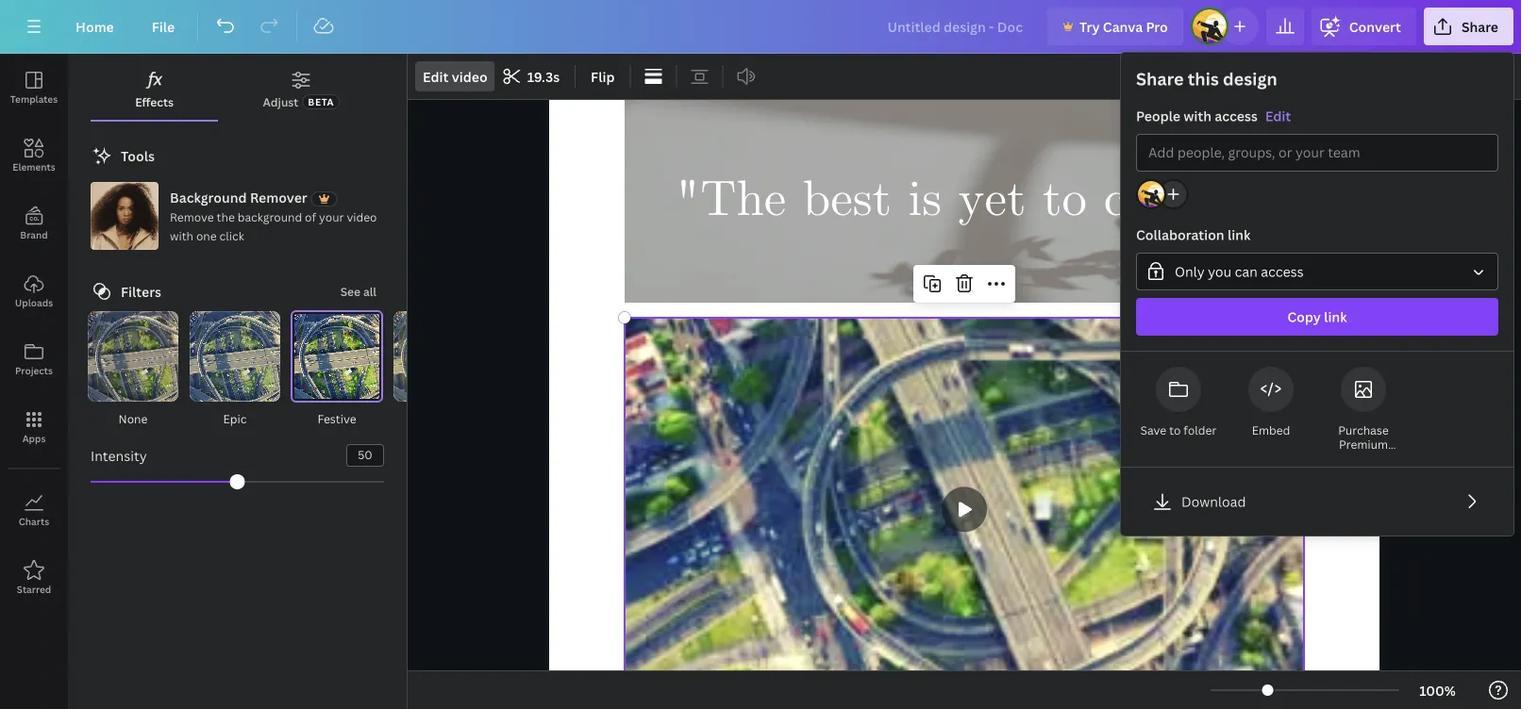 Task type: describe. For each thing, give the bounding box(es) containing it.
starred button
[[0, 544, 68, 612]]

1 horizontal spatial elements
[[1338, 451, 1389, 467]]

remove watermarks
[[1173, 327, 1291, 339]]

yet
[[958, 168, 1026, 234]]

copy
[[1288, 308, 1321, 326]]

epic
[[223, 411, 247, 427]]

link for collaboration link
[[1228, 226, 1251, 244]]

beta
[[308, 95, 334, 108]]

100% button
[[1407, 676, 1468, 706]]

download button
[[1136, 483, 1499, 521]]

save to folder
[[1141, 423, 1217, 438]]

with inside remove the background of your video with one click
[[170, 228, 193, 243]]

copy link
[[1288, 308, 1347, 326]]

one
[[196, 228, 217, 243]]

remove for remove watermarks
[[1173, 327, 1217, 339]]

flip
[[591, 67, 615, 85]]

see all
[[340, 284, 377, 299]]

share for share
[[1462, 17, 1499, 35]]

epic button
[[188, 310, 282, 429]]

save
[[1141, 423, 1167, 438]]

1 vertical spatial to
[[1169, 423, 1181, 438]]

the
[[217, 209, 235, 225]]

you
[[1208, 263, 1232, 281]]

people
[[1136, 107, 1181, 125]]

apps
[[22, 432, 46, 445]]

embed
[[1252, 423, 1290, 438]]

charts button
[[0, 477, 68, 544]]

try canva pro
[[1079, 17, 1168, 35]]

uploads
[[15, 296, 53, 309]]

come."
[[1104, 168, 1253, 234]]

convert
[[1349, 17, 1401, 35]]

file button
[[137, 8, 190, 45]]

share button
[[1424, 8, 1514, 45]]

elements button
[[0, 122, 68, 190]]

0 horizontal spatial to
[[1043, 168, 1087, 234]]

edit inside share this design group
[[1265, 107, 1291, 125]]

starred
[[17, 583, 51, 596]]

click
[[220, 228, 244, 243]]

canva
[[1103, 17, 1143, 35]]

home link
[[60, 8, 129, 45]]

Intensity text field
[[347, 445, 383, 466]]

tools
[[121, 147, 155, 165]]

effects button
[[91, 61, 218, 120]]

only
[[1175, 263, 1205, 281]]

Design title text field
[[872, 8, 1040, 45]]

side panel tab list
[[0, 54, 68, 612]]

is
[[908, 168, 942, 234]]

19.3s button
[[497, 61, 567, 92]]

purchase
[[1338, 423, 1389, 438]]

home
[[75, 17, 114, 35]]

collaboration link
[[1136, 226, 1251, 244]]

video inside popup button
[[452, 67, 488, 85]]

of
[[305, 209, 316, 225]]

share this design group
[[1121, 67, 1514, 352]]

edit video button
[[415, 61, 495, 92]]

pro
[[1146, 17, 1168, 35]]



Task type: vqa. For each thing, say whether or not it's contained in the screenshot.
Tara Schultz's team 'ELEMENT'
no



Task type: locate. For each thing, give the bounding box(es) containing it.
0 vertical spatial link
[[1228, 226, 1251, 244]]

remove watermarks button
[[1168, 326, 1297, 341]]

can
[[1235, 263, 1258, 281]]

1 vertical spatial remove
[[1173, 327, 1217, 339]]

access down design
[[1215, 107, 1258, 125]]

0 vertical spatial video
[[452, 67, 488, 85]]

projects button
[[0, 326, 68, 394]]

1 vertical spatial share
[[1136, 67, 1184, 91]]

none button
[[86, 310, 180, 429]]

0 vertical spatial elements
[[13, 160, 55, 173]]

try
[[1079, 17, 1100, 35]]

share this design
[[1136, 67, 1278, 91]]

your
[[319, 209, 344, 225]]

1 vertical spatial elements
[[1338, 451, 1389, 467]]

0 horizontal spatial elements
[[13, 160, 55, 173]]

edit video
[[423, 67, 488, 85]]

link right copy
[[1324, 308, 1347, 326]]

none
[[118, 411, 148, 427]]

edit button
[[1265, 106, 1291, 126]]

1 horizontal spatial remove
[[1173, 327, 1217, 339]]

share inside dropdown button
[[1462, 17, 1499, 35]]

1 horizontal spatial with
[[1184, 107, 1212, 125]]

1 horizontal spatial to
[[1169, 423, 1181, 438]]

see
[[340, 284, 361, 299]]

elements up the brand "button" in the left top of the page
[[13, 160, 55, 173]]

to
[[1043, 168, 1087, 234], [1169, 423, 1181, 438]]

only you can access
[[1175, 263, 1304, 281]]

with
[[1184, 107, 1212, 125], [170, 228, 193, 243]]

0 horizontal spatial share
[[1136, 67, 1184, 91]]

access inside button
[[1261, 263, 1304, 281]]

1 vertical spatial link
[[1324, 308, 1347, 326]]

best
[[803, 168, 892, 234]]

1 horizontal spatial link
[[1324, 308, 1347, 326]]

brand button
[[0, 190, 68, 258]]

1 horizontal spatial edit
[[1265, 107, 1291, 125]]

premium
[[1339, 437, 1388, 452]]

elements inside button
[[13, 160, 55, 173]]

0 vertical spatial to
[[1043, 168, 1087, 234]]

link up only you can access
[[1228, 226, 1251, 244]]

0 vertical spatial with
[[1184, 107, 1212, 125]]

remove for remove the background of your video with one click
[[170, 209, 214, 225]]

Add people, groups, or your team text field
[[1148, 135, 1486, 171]]

remove inside remove watermarks 'button'
[[1173, 327, 1217, 339]]

watermarks
[[1220, 327, 1291, 339]]

access
[[1215, 107, 1258, 125], [1261, 263, 1304, 281]]

remove the background of your video with one click
[[170, 209, 377, 243]]

with down the this
[[1184, 107, 1212, 125]]

elements
[[13, 160, 55, 173], [1338, 451, 1389, 467]]

main menu bar
[[0, 0, 1521, 54]]

background
[[170, 188, 247, 206]]

projects
[[15, 364, 53, 377]]

remove left "watermarks"
[[1173, 327, 1217, 339]]

0 horizontal spatial link
[[1228, 226, 1251, 244]]

video
[[452, 67, 488, 85], [347, 209, 377, 225]]

to right the save
[[1169, 423, 1181, 438]]

brand
[[20, 228, 48, 241]]

0 horizontal spatial remove
[[170, 209, 214, 225]]

0 vertical spatial remove
[[170, 209, 214, 225]]

uploads button
[[0, 258, 68, 326]]

purchase premium elements
[[1338, 423, 1389, 467]]

remove up one
[[170, 209, 214, 225]]

elements down purchase
[[1338, 451, 1389, 467]]

0 horizontal spatial access
[[1215, 107, 1258, 125]]

1 vertical spatial with
[[170, 228, 193, 243]]

0 vertical spatial edit
[[423, 67, 449, 85]]

festive
[[317, 411, 356, 427]]

effects
[[135, 94, 174, 109]]

share inside group
[[1136, 67, 1184, 91]]

file
[[152, 17, 175, 35]]

download
[[1181, 493, 1246, 511]]

templates button
[[0, 54, 68, 122]]

adjust beta
[[263, 94, 334, 109]]

filters
[[121, 283, 161, 301]]

charts
[[19, 515, 49, 528]]

Only you can access button
[[1136, 253, 1499, 291]]

people with access edit
[[1136, 107, 1291, 125]]

0 horizontal spatial with
[[170, 228, 193, 243]]

edit
[[423, 67, 449, 85], [1265, 107, 1291, 125]]

remove inside remove the background of your video with one click
[[170, 209, 214, 225]]

collaboration
[[1136, 226, 1225, 244]]

intensity
[[91, 447, 147, 465]]

folder
[[1184, 423, 1217, 438]]

100%
[[1419, 682, 1456, 700]]

video inside remove the background of your video with one click
[[347, 209, 377, 225]]

video left 19.3s button
[[452, 67, 488, 85]]

copy link button
[[1136, 298, 1499, 336]]

video right the your in the top left of the page
[[347, 209, 377, 225]]

with left one
[[170, 228, 193, 243]]

link for copy link
[[1324, 308, 1347, 326]]

edit inside edit video popup button
[[423, 67, 449, 85]]

1 vertical spatial edit
[[1265, 107, 1291, 125]]

this
[[1188, 67, 1219, 91]]

19.3s
[[527, 67, 560, 85]]

remover
[[250, 188, 307, 206]]

see all button
[[340, 282, 377, 301]]

access right the can
[[1261, 263, 1304, 281]]

to right yet
[[1043, 168, 1087, 234]]

0 vertical spatial access
[[1215, 107, 1258, 125]]

0 vertical spatial share
[[1462, 17, 1499, 35]]

"the best is yet to come."
[[675, 168, 1253, 234]]

templates
[[10, 92, 58, 105]]

try canva pro button
[[1047, 8, 1183, 45]]

"the
[[675, 168, 786, 234]]

convert button
[[1311, 8, 1416, 45]]

1 horizontal spatial share
[[1462, 17, 1499, 35]]

all
[[363, 284, 377, 299]]

adjust
[[263, 94, 299, 109]]

apps button
[[0, 394, 68, 461]]

remove
[[170, 209, 214, 225], [1173, 327, 1217, 339]]

1 horizontal spatial access
[[1261, 263, 1304, 281]]

1 vertical spatial video
[[347, 209, 377, 225]]

1 vertical spatial access
[[1261, 263, 1304, 281]]

share for share this design
[[1136, 67, 1184, 91]]

share
[[1462, 17, 1499, 35], [1136, 67, 1184, 91]]

background remover
[[170, 188, 307, 206]]

flip button
[[583, 61, 622, 92]]

background
[[238, 209, 302, 225]]

link
[[1228, 226, 1251, 244], [1324, 308, 1347, 326]]

0 horizontal spatial edit
[[423, 67, 449, 85]]

0 horizontal spatial video
[[347, 209, 377, 225]]

design
[[1223, 67, 1278, 91]]

with inside share this design group
[[1184, 107, 1212, 125]]

festive button
[[290, 310, 384, 429]]

link inside button
[[1324, 308, 1347, 326]]

1 horizontal spatial video
[[452, 67, 488, 85]]



